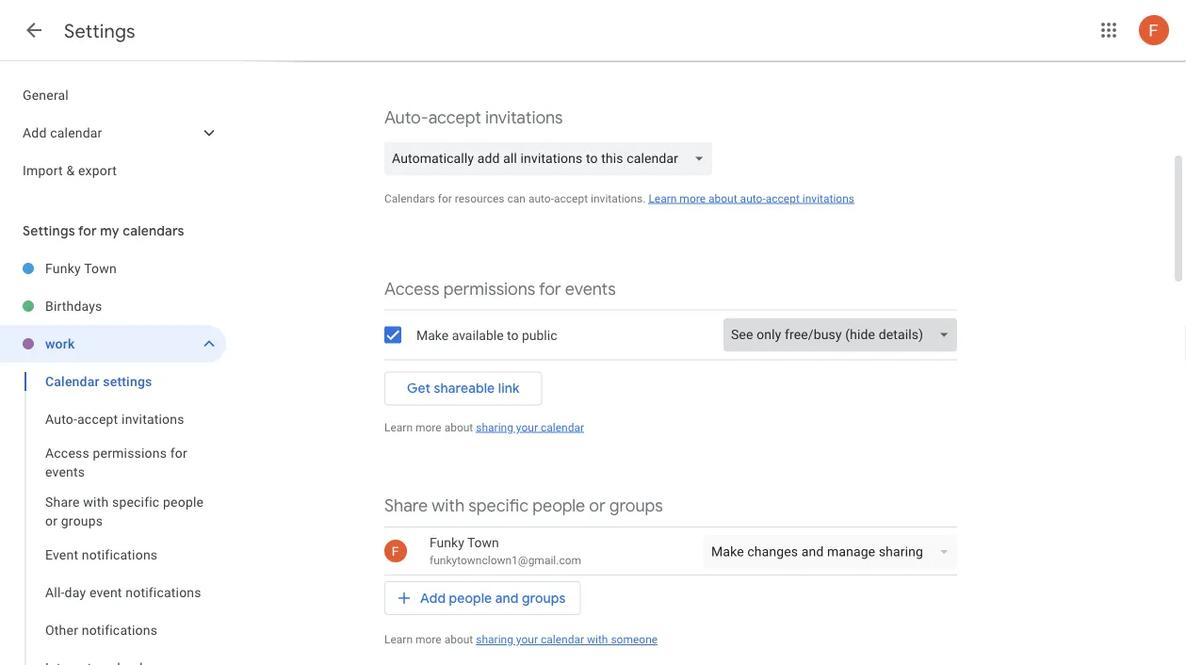Task type: describe. For each thing, give the bounding box(es) containing it.
learn more about sharing your calendar
[[384, 421, 584, 434]]

other notifications
[[45, 622, 157, 638]]

0 vertical spatial about
[[709, 192, 737, 205]]

1 horizontal spatial auto-
[[384, 106, 428, 128]]

1 horizontal spatial with
[[432, 495, 465, 517]]

0 vertical spatial invitations
[[485, 106, 563, 128]]

about for sharing your calendar
[[444, 421, 473, 434]]

1 horizontal spatial access permissions for events
[[384, 278, 616, 300]]

notifications for event notifications
[[82, 547, 158, 563]]

1 horizontal spatial events
[[565, 278, 616, 300]]

learn more about auto-accept invitations link
[[649, 192, 855, 205]]

birthdays link
[[45, 287, 226, 325]]

2 horizontal spatial groups
[[610, 495, 663, 517]]

more for learn more about sharing your calendar
[[416, 421, 442, 434]]

funky town funkytownclown1@gmail.com
[[430, 535, 581, 567]]

groups inside settings for my calendars tree
[[61, 513, 103, 529]]

1 horizontal spatial share with specific people or groups
[[384, 495, 663, 517]]

town for funky town funkytownclown1@gmail.com
[[467, 535, 499, 550]]

and
[[495, 590, 519, 607]]

more for learn more about sharing your calendar with someone
[[416, 633, 442, 646]]

learn for learn more about sharing your calendar with someone
[[384, 633, 413, 646]]

with inside share with specific people or groups
[[83, 494, 109, 510]]

funky for funky town
[[45, 261, 81, 276]]

calendar
[[45, 374, 100, 389]]

get
[[407, 380, 431, 397]]

calendar settings
[[45, 374, 152, 389]]

add people and groups
[[420, 590, 566, 607]]

your for sharing your calendar
[[516, 421, 538, 434]]

add for add people and groups
[[420, 590, 446, 607]]

public
[[522, 327, 557, 343]]

birthdays
[[45, 298, 102, 314]]

groups inside button
[[522, 590, 566, 607]]

1 horizontal spatial specific
[[469, 495, 529, 517]]

0 vertical spatial auto-accept invitations
[[384, 106, 563, 128]]

resources
[[455, 192, 505, 205]]

make
[[416, 327, 449, 343]]

2 horizontal spatial invitations
[[803, 192, 855, 205]]

calendars
[[123, 222, 184, 239]]

calendar for learn more about sharing your calendar
[[541, 421, 584, 434]]

share inside share with specific people or groups
[[45, 494, 80, 510]]

work tree item
[[0, 325, 226, 363]]

add people and groups button
[[384, 576, 581, 621]]

settings heading
[[64, 19, 135, 43]]

link
[[498, 380, 520, 397]]

1 horizontal spatial permissions
[[444, 278, 535, 300]]

my
[[100, 222, 119, 239]]

your for sharing your calendar with someone
[[516, 633, 538, 646]]

events inside access permissions for events
[[45, 464, 85, 480]]

sharing your calendar link
[[476, 421, 584, 434]]

1 horizontal spatial access
[[384, 278, 440, 300]]

specific inside share with specific people or groups
[[112, 494, 160, 510]]

general
[[23, 87, 69, 103]]

day
[[65, 585, 86, 600]]

get shareable link button
[[384, 366, 542, 411]]

0 vertical spatial learn
[[649, 192, 677, 205]]

settings for my calendars tree
[[0, 250, 226, 665]]



Task type: locate. For each thing, give the bounding box(es) containing it.
calendar
[[50, 125, 102, 140], [541, 421, 584, 434], [541, 633, 584, 646]]

2 vertical spatial calendar
[[541, 633, 584, 646]]

permissions down settings
[[93, 445, 167, 461]]

all-day event notifications
[[45, 585, 201, 600]]

0 horizontal spatial auto-
[[45, 411, 77, 427]]

1 horizontal spatial groups
[[522, 590, 566, 607]]

funky inside funky town funkytownclown1@gmail.com
[[430, 535, 464, 550]]

town inside funky town funkytownclown1@gmail.com
[[467, 535, 499, 550]]

settings for settings
[[64, 19, 135, 43]]

accept
[[428, 106, 481, 128], [554, 192, 588, 205], [766, 192, 800, 205], [77, 411, 118, 427]]

2 auto- from the left
[[740, 192, 766, 205]]

can
[[507, 192, 526, 205]]

event
[[45, 547, 78, 563]]

1 vertical spatial permissions
[[93, 445, 167, 461]]

invitations
[[485, 106, 563, 128], [803, 192, 855, 205], [122, 411, 184, 427]]

learn
[[649, 192, 677, 205], [384, 421, 413, 434], [384, 633, 413, 646]]

learn down the add people and groups button
[[384, 633, 413, 646]]

funky for funky town funkytownclown1@gmail.com
[[430, 535, 464, 550]]

more
[[680, 192, 706, 205], [416, 421, 442, 434], [416, 633, 442, 646]]

access inside settings for my calendars tree
[[45, 445, 89, 461]]

tree
[[0, 76, 226, 189]]

add left the and in the bottom left of the page
[[420, 590, 446, 607]]

access
[[384, 278, 440, 300], [45, 445, 89, 461]]

go back image
[[23, 19, 45, 41]]

add inside tree
[[23, 125, 47, 140]]

your down the and in the bottom left of the page
[[516, 633, 538, 646]]

0 vertical spatial add
[[23, 125, 47, 140]]

learn for learn more about sharing your calendar
[[384, 421, 413, 434]]

group
[[0, 363, 226, 665]]

0 vertical spatial more
[[680, 192, 706, 205]]

about
[[709, 192, 737, 205], [444, 421, 473, 434], [444, 633, 473, 646]]

town inside 'tree item'
[[84, 261, 117, 276]]

someone
[[611, 633, 658, 646]]

permissions up make available to public
[[444, 278, 535, 300]]

sharing for sharing your calendar with someone
[[476, 633, 513, 646]]

or inside settings for my calendars tree
[[45, 513, 58, 529]]

&
[[66, 163, 75, 178]]

1 horizontal spatial share
[[384, 495, 428, 517]]

0 horizontal spatial auto-accept invitations
[[45, 411, 184, 427]]

2 sharing from the top
[[476, 633, 513, 646]]

0 horizontal spatial share with specific people or groups
[[45, 494, 204, 529]]

0 vertical spatial calendar
[[50, 125, 102, 140]]

0 vertical spatial events
[[565, 278, 616, 300]]

auto- inside settings for my calendars tree
[[45, 411, 77, 427]]

all-
[[45, 585, 65, 600]]

settings
[[64, 19, 135, 43], [23, 222, 75, 239]]

1 vertical spatial about
[[444, 421, 473, 434]]

invitations inside group
[[122, 411, 184, 427]]

people inside share with specific people or groups
[[163, 494, 204, 510]]

1 vertical spatial notifications
[[126, 585, 201, 600]]

learn down the get on the bottom left of page
[[384, 421, 413, 434]]

with left someone
[[587, 633, 608, 646]]

funky town tree item
[[0, 250, 226, 287]]

0 horizontal spatial people
[[163, 494, 204, 510]]

2 horizontal spatial with
[[587, 633, 608, 646]]

1 vertical spatial auto-
[[45, 411, 77, 427]]

notifications up all-day event notifications
[[82, 547, 158, 563]]

add
[[23, 125, 47, 140], [420, 590, 446, 607]]

calendar inside tree
[[50, 125, 102, 140]]

add up 'import'
[[23, 125, 47, 140]]

auto-accept invitations up resources
[[384, 106, 563, 128]]

work
[[45, 336, 75, 351]]

more down the get on the bottom left of page
[[416, 421, 442, 434]]

sharing
[[476, 421, 513, 434], [476, 633, 513, 646]]

settings up funky town
[[23, 222, 75, 239]]

import
[[23, 163, 63, 178]]

notifications right event
[[126, 585, 201, 600]]

1 your from the top
[[516, 421, 538, 434]]

groups
[[610, 495, 663, 517], [61, 513, 103, 529], [522, 590, 566, 607]]

access down "calendar"
[[45, 445, 89, 461]]

town up funkytownclown1@gmail.com
[[467, 535, 499, 550]]

add calendar
[[23, 125, 102, 140]]

add inside button
[[420, 590, 446, 607]]

2 vertical spatial invitations
[[122, 411, 184, 427]]

with up funky town funkytownclown1@gmail.com
[[432, 495, 465, 517]]

settings for my calendars
[[23, 222, 184, 239]]

event
[[89, 585, 122, 600]]

birthdays tree item
[[0, 287, 226, 325]]

0 horizontal spatial invitations
[[122, 411, 184, 427]]

0 horizontal spatial add
[[23, 125, 47, 140]]

0 horizontal spatial groups
[[61, 513, 103, 529]]

your
[[516, 421, 538, 434], [516, 633, 538, 646]]

more down the add people and groups button
[[416, 633, 442, 646]]

0 horizontal spatial or
[[45, 513, 58, 529]]

1 horizontal spatial invitations
[[485, 106, 563, 128]]

auto-
[[384, 106, 428, 128], [45, 411, 77, 427]]

sharing down add people and groups
[[476, 633, 513, 646]]

1 vertical spatial access permissions for events
[[45, 445, 188, 480]]

1 horizontal spatial auto-accept invitations
[[384, 106, 563, 128]]

specific
[[112, 494, 160, 510], [469, 495, 529, 517]]

add for add calendar
[[23, 125, 47, 140]]

people
[[163, 494, 204, 510], [533, 495, 585, 517], [449, 590, 492, 607]]

auto- down "calendar"
[[45, 411, 77, 427]]

1 vertical spatial calendar
[[541, 421, 584, 434]]

access permissions for events
[[384, 278, 616, 300], [45, 445, 188, 480]]

with
[[83, 494, 109, 510], [432, 495, 465, 517], [587, 633, 608, 646]]

events
[[565, 278, 616, 300], [45, 464, 85, 480]]

learn more about sharing your calendar with someone
[[384, 633, 658, 646]]

sharing your calendar with someone link
[[476, 633, 658, 646]]

0 vertical spatial auto-
[[384, 106, 428, 128]]

1 vertical spatial town
[[467, 535, 499, 550]]

your down link
[[516, 421, 538, 434]]

funky inside 'tree item'
[[45, 261, 81, 276]]

share with specific people or groups up funky town funkytownclown1@gmail.com
[[384, 495, 663, 517]]

1 vertical spatial events
[[45, 464, 85, 480]]

1 vertical spatial access
[[45, 445, 89, 461]]

1 vertical spatial funky
[[430, 535, 464, 550]]

1 vertical spatial invitations
[[803, 192, 855, 205]]

access up make
[[384, 278, 440, 300]]

access permissions for events up to on the left of the page
[[384, 278, 616, 300]]

work link
[[45, 325, 192, 363]]

funky
[[45, 261, 81, 276], [430, 535, 464, 550]]

town for funky town
[[84, 261, 117, 276]]

2 vertical spatial more
[[416, 633, 442, 646]]

1 horizontal spatial people
[[449, 590, 492, 607]]

share
[[45, 494, 80, 510], [384, 495, 428, 517]]

0 vertical spatial sharing
[[476, 421, 513, 434]]

access permissions for events down settings
[[45, 445, 188, 480]]

funkytownclown1@gmail.com
[[430, 554, 581, 567]]

0 horizontal spatial share
[[45, 494, 80, 510]]

0 horizontal spatial specific
[[112, 494, 160, 510]]

0 vertical spatial permissions
[[444, 278, 535, 300]]

make available to public
[[416, 327, 557, 343]]

notifications for other notifications
[[82, 622, 157, 638]]

auto-accept invitations
[[384, 106, 563, 128], [45, 411, 184, 427]]

settings for settings for my calendars
[[23, 222, 75, 239]]

settings
[[103, 374, 152, 389]]

1 vertical spatial settings
[[23, 222, 75, 239]]

0 vertical spatial access
[[384, 278, 440, 300]]

0 horizontal spatial access
[[45, 445, 89, 461]]

available
[[452, 327, 504, 343]]

learn right invitations.
[[649, 192, 677, 205]]

shareable
[[434, 380, 495, 397]]

other
[[45, 622, 78, 638]]

calendars
[[384, 192, 435, 205]]

share with specific people or groups inside group
[[45, 494, 204, 529]]

settings right go back icon
[[64, 19, 135, 43]]

1 vertical spatial add
[[420, 590, 446, 607]]

2 vertical spatial about
[[444, 633, 473, 646]]

or
[[589, 495, 606, 517], [45, 513, 58, 529]]

1 horizontal spatial town
[[467, 535, 499, 550]]

group containing calendar settings
[[0, 363, 226, 665]]

import & export
[[23, 163, 117, 178]]

None field
[[384, 142, 720, 176], [724, 318, 965, 352], [384, 142, 720, 176], [724, 318, 965, 352]]

access permissions for events inside group
[[45, 445, 188, 480]]

for
[[438, 192, 452, 205], [78, 222, 97, 239], [539, 278, 561, 300], [170, 445, 188, 461]]

0 vertical spatial settings
[[64, 19, 135, 43]]

1 vertical spatial more
[[416, 421, 442, 434]]

2 vertical spatial notifications
[[82, 622, 157, 638]]

0 horizontal spatial town
[[84, 261, 117, 276]]

specific up event notifications
[[112, 494, 160, 510]]

funky town
[[45, 261, 117, 276]]

people inside button
[[449, 590, 492, 607]]

1 vertical spatial learn
[[384, 421, 413, 434]]

specific up funky town funkytownclown1@gmail.com
[[469, 495, 529, 517]]

town
[[84, 261, 117, 276], [467, 535, 499, 550]]

1 horizontal spatial add
[[420, 590, 446, 607]]

0 vertical spatial funky
[[45, 261, 81, 276]]

0 vertical spatial your
[[516, 421, 538, 434]]

1 vertical spatial sharing
[[476, 633, 513, 646]]

calendars for resources can auto-accept invitations. learn more about auto-accept invitations
[[384, 192, 855, 205]]

funky up funkytownclown1@gmail.com
[[430, 535, 464, 550]]

1 vertical spatial your
[[516, 633, 538, 646]]

0 horizontal spatial events
[[45, 464, 85, 480]]

2 horizontal spatial people
[[533, 495, 585, 517]]

to
[[507, 327, 519, 343]]

0 vertical spatial access permissions for events
[[384, 278, 616, 300]]

share with specific people or groups up event notifications
[[45, 494, 204, 529]]

event notifications
[[45, 547, 158, 563]]

1 auto- from the left
[[529, 192, 554, 205]]

0 horizontal spatial funky
[[45, 261, 81, 276]]

0 vertical spatial notifications
[[82, 547, 158, 563]]

notifications
[[82, 547, 158, 563], [126, 585, 201, 600], [82, 622, 157, 638]]

calendar for learn more about sharing your calendar with someone
[[541, 633, 584, 646]]

0 horizontal spatial access permissions for events
[[45, 445, 188, 480]]

auto-
[[529, 192, 554, 205], [740, 192, 766, 205]]

2 your from the top
[[516, 633, 538, 646]]

1 horizontal spatial funky
[[430, 535, 464, 550]]

0 horizontal spatial permissions
[[93, 445, 167, 461]]

more right invitations.
[[680, 192, 706, 205]]

for inside tree
[[170, 445, 188, 461]]

town down the settings for my calendars
[[84, 261, 117, 276]]

1 sharing from the top
[[476, 421, 513, 434]]

share with specific people or groups
[[45, 494, 204, 529], [384, 495, 663, 517]]

1 vertical spatial auto-accept invitations
[[45, 411, 184, 427]]

1 horizontal spatial or
[[589, 495, 606, 517]]

permissions
[[444, 278, 535, 300], [93, 445, 167, 461]]

1 horizontal spatial auto-
[[740, 192, 766, 205]]

auto- up the calendars
[[384, 106, 428, 128]]

tree containing general
[[0, 76, 226, 189]]

sharing for sharing your calendar
[[476, 421, 513, 434]]

funky up birthdays
[[45, 261, 81, 276]]

2 vertical spatial learn
[[384, 633, 413, 646]]

export
[[78, 163, 117, 178]]

invitations.
[[591, 192, 646, 205]]

permissions inside access permissions for events
[[93, 445, 167, 461]]

0 horizontal spatial auto-
[[529, 192, 554, 205]]

auto-accept invitations inside group
[[45, 411, 184, 427]]

accept inside group
[[77, 411, 118, 427]]

notifications down all-day event notifications
[[82, 622, 157, 638]]

0 horizontal spatial with
[[83, 494, 109, 510]]

with up event notifications
[[83, 494, 109, 510]]

get shareable link
[[407, 380, 520, 397]]

about for sharing your calendar with someone
[[444, 633, 473, 646]]

sharing down link
[[476, 421, 513, 434]]

0 vertical spatial town
[[84, 261, 117, 276]]

auto-accept invitations down settings
[[45, 411, 184, 427]]



Task type: vqa. For each thing, say whether or not it's contained in the screenshot.
bottom 5
no



